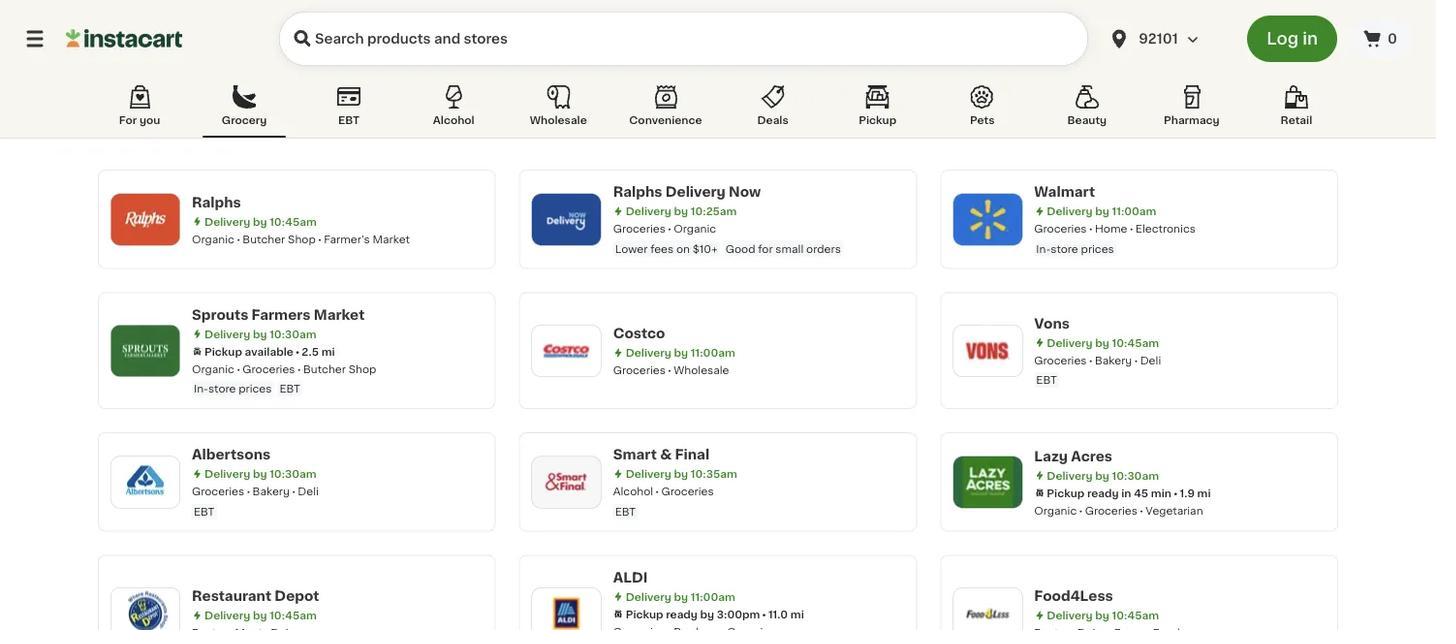 Task type: describe. For each thing, give the bounding box(es) containing it.
delivery by 10:45am for vons
[[1047, 337, 1160, 348]]

45
[[1134, 487, 1149, 498]]

mi for farmers
[[322, 346, 335, 357]]

log in
[[1267, 31, 1319, 47]]

groceries down the costco
[[613, 365, 666, 375]]

electronics
[[1136, 223, 1196, 234]]

groceries organic lower fees on $10+ good for small orders
[[613, 223, 841, 254]]

ralphs logo image
[[120, 194, 171, 245]]

prices inside organic groceries butcher shop in-store prices ebt
[[239, 383, 272, 394]]

farmer's
[[324, 233, 370, 244]]

pickup for lazy acres
[[1047, 487, 1085, 498]]

albertsons logo image
[[120, 457, 171, 507]]

by for vons
[[1096, 337, 1110, 348]]

by for restaurant depot
[[253, 610, 267, 621]]

groceries inside groceries organic lower fees on $10+ good for small orders
[[613, 223, 666, 234]]

restaurant depot
[[192, 589, 319, 603]]

delivery for walmart
[[1047, 206, 1093, 217]]

delivery by 10:30am for albertsons
[[205, 469, 317, 479]]

retail
[[1281, 115, 1313, 126]]

smart & final
[[613, 448, 710, 461]]

orders
[[807, 243, 841, 254]]

now
[[729, 185, 761, 199]]

by for albertsons
[[253, 469, 267, 479]]

by for lazy acres
[[1096, 470, 1110, 481]]

pharmacy
[[1164, 115, 1220, 126]]

bakery for albertsons
[[253, 486, 290, 497]]

by for food4less
[[1096, 610, 1110, 621]]

ebt inside alcohol groceries ebt
[[615, 506, 636, 517]]

restaurant
[[192, 589, 271, 603]]

10:25am
[[691, 206, 737, 217]]

alcohol for alcohol
[[433, 115, 475, 126]]

groceries home electronics in-store prices
[[1035, 223, 1196, 254]]

smart
[[613, 448, 657, 461]]

beauty button
[[1046, 81, 1129, 138]]

for you
[[119, 115, 160, 126]]

in inside button
[[1303, 31, 1319, 47]]

ebt button
[[307, 81, 391, 138]]

organic inside groceries organic lower fees on $10+ good for small orders
[[674, 223, 717, 234]]

delivery for sprouts farmers market
[[205, 329, 250, 339]]

by for walmart
[[1096, 206, 1110, 217]]

butcher inside organic groceries butcher shop in-store prices ebt
[[303, 364, 346, 374]]

by for costco
[[674, 347, 688, 358]]

retail button
[[1255, 81, 1339, 138]]

log in button
[[1248, 16, 1338, 62]]

groceries bakery deli ebt for albertsons
[[192, 486, 319, 517]]

delivery for food4less
[[1047, 610, 1093, 621]]

groceries down albertsons
[[192, 486, 244, 497]]

ralphs delivery now logo image
[[542, 194, 592, 245]]

2 vertical spatial mi
[[791, 609, 804, 619]]

10:45am for restaurant depot
[[270, 610, 317, 621]]

by for ralphs delivery now
[[674, 206, 688, 217]]

in- inside organic groceries butcher shop in-store prices ebt
[[194, 383, 208, 394]]

depot
[[275, 589, 319, 603]]

shop categories tab list
[[98, 81, 1339, 138]]

organic groceries butcher shop in-store prices ebt
[[192, 364, 376, 394]]

walmart
[[1035, 185, 1096, 199]]

aldi
[[613, 571, 648, 584]]

groceries down vons
[[1035, 355, 1087, 365]]

groceries inside organic groceries butcher shop in-store prices ebt
[[243, 364, 295, 374]]

organic for organic groceries vegetarian
[[1035, 505, 1077, 516]]

11.0 mi
[[769, 609, 804, 619]]

2.5
[[302, 346, 319, 357]]

mi for acres
[[1198, 487, 1211, 498]]

delivery for ralphs
[[205, 216, 250, 227]]

beauty
[[1068, 115, 1107, 126]]

for you button
[[98, 81, 181, 138]]

pickup ready in 45 min
[[1047, 487, 1172, 498]]

by for sprouts farmers market
[[253, 329, 267, 339]]

delivery by 10:30am for lazy acres
[[1047, 470, 1159, 481]]

pickup for sprouts farmers market
[[205, 346, 242, 357]]

pickup inside button
[[859, 115, 897, 126]]

costco logo image
[[542, 325, 592, 376]]

11:00am for aldi
[[691, 591, 736, 602]]

0
[[1388, 32, 1398, 46]]

delivery by 11:00am for walmart
[[1047, 206, 1157, 217]]

acres
[[1071, 449, 1113, 463]]

1 horizontal spatial market
[[373, 233, 410, 244]]

store inside "groceries home electronics in-store prices"
[[1051, 243, 1079, 254]]

delivery by 10:45am for ralphs
[[205, 216, 317, 227]]

1 vertical spatial market
[[314, 308, 365, 321]]

shop inside organic groceries butcher shop in-store prices ebt
[[349, 364, 376, 374]]

groceries inside "groceries home electronics in-store prices"
[[1035, 223, 1087, 234]]

wholesale button
[[517, 81, 600, 138]]

alcohol groceries ebt
[[613, 486, 714, 517]]

sprouts
[[192, 308, 249, 321]]

smart & final logo image
[[542, 457, 592, 507]]

lower
[[615, 243, 648, 254]]

small
[[776, 243, 804, 254]]

alcohol button
[[412, 81, 496, 138]]

sprouts farmers market logo image
[[120, 325, 171, 376]]

farmers
[[252, 308, 311, 321]]

convenience button
[[622, 81, 710, 138]]

sprouts farmers market
[[192, 308, 365, 321]]

final
[[675, 448, 710, 461]]

organic groceries vegetarian
[[1035, 505, 1204, 516]]

1 92101 button from the left
[[1097, 12, 1236, 66]]

vons
[[1035, 317, 1070, 330]]

lazy acres
[[1035, 449, 1113, 463]]

store inside organic groceries butcher shop in-store prices ebt
[[208, 383, 236, 394]]

for
[[758, 243, 773, 254]]

92101
[[1139, 32, 1179, 46]]

pickup for aldi
[[626, 609, 664, 619]]

groceries bakery deli ebt for vons
[[1035, 355, 1162, 385]]

lazy acres logo image
[[963, 457, 1013, 507]]



Task type: locate. For each thing, give the bounding box(es) containing it.
deli for vons
[[1141, 355, 1162, 365]]

min
[[1152, 487, 1172, 498]]

delivery down walmart
[[1047, 206, 1093, 217]]

10:45am for ralphs
[[270, 216, 317, 227]]

in- down pickup available at left
[[194, 383, 208, 394]]

by for aldi
[[674, 591, 688, 602]]

2 horizontal spatial mi
[[1198, 487, 1211, 498]]

delivery by 10:45am down food4less
[[1047, 610, 1160, 621]]

0 vertical spatial deli
[[1141, 355, 1162, 365]]

wholesale
[[530, 115, 587, 126], [674, 365, 730, 375]]

0 vertical spatial in
[[1303, 31, 1319, 47]]

1 vertical spatial shop
[[349, 364, 376, 374]]

1 vertical spatial in
[[1122, 487, 1132, 498]]

delivery by 10:45am up organic butcher shop farmer's market
[[205, 216, 317, 227]]

1 horizontal spatial in-
[[1037, 243, 1051, 254]]

1.9 mi
[[1180, 487, 1211, 498]]

11.0
[[769, 609, 788, 619]]

0 horizontal spatial butcher
[[243, 233, 285, 244]]

mi right 2.5
[[322, 346, 335, 357]]

market up the 2.5 mi in the bottom of the page
[[314, 308, 365, 321]]

in-
[[1037, 243, 1051, 254], [194, 383, 208, 394]]

grocery button
[[203, 81, 286, 138]]

food4less logo image
[[963, 588, 1013, 630]]

delivery by 11:00am up home
[[1047, 206, 1157, 217]]

for
[[119, 115, 137, 126]]

ebt
[[338, 115, 360, 126], [1037, 375, 1057, 385], [280, 383, 300, 394], [194, 506, 215, 517], [615, 506, 636, 517]]

wholesale inside button
[[530, 115, 587, 126]]

delivery by 10:30am up pickup ready in 45 min
[[1047, 470, 1159, 481]]

1 vertical spatial bakery
[[253, 486, 290, 497]]

delivery by 11:00am for aldi
[[626, 591, 736, 602]]

delivery by 10:45am down restaurant depot
[[205, 610, 317, 621]]

0 horizontal spatial prices
[[239, 383, 272, 394]]

pets
[[970, 115, 995, 126]]

alcohol inside button
[[433, 115, 475, 126]]

ebt inside organic groceries butcher shop in-store prices ebt
[[280, 383, 300, 394]]

log
[[1267, 31, 1299, 47]]

1 vertical spatial in-
[[194, 383, 208, 394]]

convenience
[[629, 115, 702, 126]]

delivery by 10:45am
[[205, 216, 317, 227], [1047, 337, 1160, 348], [205, 610, 317, 621], [1047, 610, 1160, 621]]

delivery for lazy acres
[[1047, 470, 1093, 481]]

Search field
[[279, 12, 1089, 66]]

delivery by 10:45am for food4less
[[1047, 610, 1160, 621]]

pickup
[[859, 115, 897, 126], [205, 346, 242, 357], [1047, 487, 1085, 498], [626, 609, 664, 619]]

groceries down pickup ready in 45 min
[[1085, 505, 1138, 516]]

10:45am for food4less
[[1112, 610, 1160, 621]]

1 horizontal spatial alcohol
[[613, 486, 654, 497]]

groceries up lower
[[613, 223, 666, 234]]

11:00am up home
[[1112, 206, 1157, 217]]

ready up organic groceries vegetarian
[[1088, 487, 1119, 498]]

store
[[1051, 243, 1079, 254], [208, 383, 236, 394]]

ebt inside ebt button
[[338, 115, 360, 126]]

deli for albertsons
[[298, 486, 319, 497]]

instacart image
[[66, 27, 182, 50]]

organic down delivery by 10:25am
[[674, 223, 717, 234]]

albertsons
[[192, 448, 271, 461]]

$10+
[[693, 243, 718, 254]]

0 horizontal spatial wholesale
[[530, 115, 587, 126]]

11:00am up groceries wholesale
[[691, 347, 736, 358]]

1 horizontal spatial in
[[1303, 31, 1319, 47]]

organic right ralphs logo
[[192, 233, 235, 244]]

delivery by 10:30am
[[205, 329, 317, 339], [205, 469, 317, 479], [1047, 470, 1159, 481]]

delivery by 10:45am for restaurant depot
[[205, 610, 317, 621]]

delivery for aldi
[[626, 591, 672, 602]]

deals button
[[732, 81, 815, 138]]

organic inside organic groceries butcher shop in-store prices ebt
[[192, 364, 235, 374]]

delivery by 10:35am
[[626, 469, 738, 479]]

delivery by 11:00am up pickup ready by 3:00pm
[[626, 591, 736, 602]]

0 vertical spatial alcohol
[[433, 115, 475, 126]]

pharmacy button
[[1151, 81, 1234, 138]]

prices down pickup available at left
[[239, 383, 272, 394]]

ralphs delivery now
[[613, 185, 761, 199]]

in- down walmart
[[1037, 243, 1051, 254]]

1 horizontal spatial prices
[[1081, 243, 1115, 254]]

2 vertical spatial 11:00am
[[691, 591, 736, 602]]

pickup available
[[205, 346, 294, 357]]

0 horizontal spatial ready
[[666, 609, 698, 619]]

1 horizontal spatial store
[[1051, 243, 1079, 254]]

groceries down available
[[243, 364, 295, 374]]

1 vertical spatial mi
[[1198, 487, 1211, 498]]

store down pickup available at left
[[208, 383, 236, 394]]

0 vertical spatial 11:00am
[[1112, 206, 1157, 217]]

by
[[674, 206, 688, 217], [1096, 206, 1110, 217], [253, 216, 267, 227], [253, 329, 267, 339], [1096, 337, 1110, 348], [674, 347, 688, 358], [253, 469, 267, 479], [674, 469, 688, 479], [1096, 470, 1110, 481], [674, 591, 688, 602], [701, 609, 715, 619], [253, 610, 267, 621], [1096, 610, 1110, 621]]

prices
[[1081, 243, 1115, 254], [239, 383, 272, 394]]

ralphs
[[613, 185, 663, 199], [192, 195, 241, 209]]

0 vertical spatial market
[[373, 233, 410, 244]]

groceries inside alcohol groceries ebt
[[662, 486, 714, 497]]

you
[[139, 115, 160, 126]]

delivery by 10:30am down albertsons
[[205, 469, 317, 479]]

1 horizontal spatial wholesale
[[674, 365, 730, 375]]

organic for organic butcher shop farmer's market
[[192, 233, 235, 244]]

2 92101 button from the left
[[1108, 12, 1225, 66]]

delivery down food4less
[[1047, 610, 1093, 621]]

alcohol inside alcohol groceries ebt
[[613, 486, 654, 497]]

1 horizontal spatial shop
[[349, 364, 376, 374]]

delivery by 11:00am
[[1047, 206, 1157, 217], [626, 347, 736, 358], [626, 591, 736, 602]]

delivery up fees
[[626, 206, 672, 217]]

10:35am
[[691, 469, 738, 479]]

10:30am for lazy acres
[[1112, 470, 1159, 481]]

0 horizontal spatial in-
[[194, 383, 208, 394]]

&
[[660, 448, 672, 461]]

pickup ready by 3:00pm
[[626, 609, 760, 619]]

1 vertical spatial deli
[[298, 486, 319, 497]]

0 vertical spatial in-
[[1037, 243, 1051, 254]]

groceries bakery deli ebt
[[1035, 355, 1162, 385], [192, 486, 319, 517]]

ready for aldi
[[666, 609, 698, 619]]

organic for organic groceries butcher shop in-store prices ebt
[[192, 364, 235, 374]]

ready
[[1088, 487, 1119, 498], [666, 609, 698, 619]]

in right log
[[1303, 31, 1319, 47]]

1 vertical spatial groceries bakery deli ebt
[[192, 486, 319, 517]]

0 horizontal spatial store
[[208, 383, 236, 394]]

deli
[[1141, 355, 1162, 365], [298, 486, 319, 497]]

2 vertical spatial delivery by 11:00am
[[626, 591, 736, 602]]

prices down home
[[1081, 243, 1115, 254]]

on
[[677, 243, 690, 254]]

0 vertical spatial delivery by 11:00am
[[1047, 206, 1157, 217]]

shop
[[288, 233, 316, 244], [349, 364, 376, 374]]

delivery for costco
[[626, 347, 672, 358]]

mi
[[322, 346, 335, 357], [1198, 487, 1211, 498], [791, 609, 804, 619]]

ralphs for ralphs delivery now
[[613, 185, 663, 199]]

in left 45
[[1122, 487, 1132, 498]]

0 button
[[1350, 19, 1413, 58]]

ready left 3:00pm
[[666, 609, 698, 619]]

2.5 mi
[[302, 346, 335, 357]]

vegetarian
[[1146, 505, 1204, 516]]

1 vertical spatial butcher
[[303, 364, 346, 374]]

bakery for vons
[[1095, 355, 1133, 365]]

10:45am for vons
[[1112, 337, 1160, 348]]

home
[[1095, 223, 1128, 234]]

costco
[[613, 326, 666, 340]]

0 horizontal spatial deli
[[298, 486, 319, 497]]

92101 button
[[1097, 12, 1236, 66], [1108, 12, 1225, 66]]

pickup button
[[836, 81, 920, 138]]

1 horizontal spatial ready
[[1088, 487, 1119, 498]]

1 horizontal spatial groceries bakery deli ebt
[[1035, 355, 1162, 385]]

delivery down lazy acres
[[1047, 470, 1093, 481]]

delivery by 11:00am for costco
[[626, 347, 736, 358]]

delivery for albertsons
[[205, 469, 250, 479]]

groceries bakery deli ebt down albertsons
[[192, 486, 319, 517]]

available
[[245, 346, 294, 357]]

0 vertical spatial wholesale
[[530, 115, 587, 126]]

butcher down the 2.5 mi in the bottom of the page
[[303, 364, 346, 374]]

3:00pm
[[717, 609, 760, 619]]

walmart logo image
[[963, 194, 1013, 245]]

1 horizontal spatial mi
[[791, 609, 804, 619]]

food4less
[[1035, 589, 1114, 603]]

0 vertical spatial bakery
[[1095, 355, 1133, 365]]

1 horizontal spatial ralphs
[[613, 185, 663, 199]]

0 horizontal spatial alcohol
[[433, 115, 475, 126]]

delivery for ralphs delivery now
[[626, 206, 672, 217]]

11:00am for costco
[[691, 347, 736, 358]]

butcher up 'sprouts farmers market'
[[243, 233, 285, 244]]

delivery down restaurant
[[205, 610, 250, 621]]

bakery
[[1095, 355, 1133, 365], [253, 486, 290, 497]]

0 vertical spatial prices
[[1081, 243, 1115, 254]]

0 horizontal spatial groceries bakery deli ebt
[[192, 486, 319, 517]]

10:30am up 45
[[1112, 470, 1159, 481]]

organic
[[674, 223, 717, 234], [192, 233, 235, 244], [192, 364, 235, 374], [1035, 505, 1077, 516]]

1 vertical spatial alcohol
[[613, 486, 654, 497]]

delivery up organic butcher shop farmer's market
[[205, 216, 250, 227]]

ready for lazy acres
[[1088, 487, 1119, 498]]

deals
[[758, 115, 789, 126]]

0 vertical spatial shop
[[288, 233, 316, 244]]

0 vertical spatial butcher
[[243, 233, 285, 244]]

11:00am for walmart
[[1112, 206, 1157, 217]]

1 vertical spatial wholesale
[[674, 365, 730, 375]]

by for ralphs
[[253, 216, 267, 227]]

0 vertical spatial store
[[1051, 243, 1079, 254]]

None search field
[[279, 12, 1089, 66]]

delivery down the costco
[[626, 347, 672, 358]]

groceries wholesale
[[613, 365, 730, 375]]

0 horizontal spatial mi
[[322, 346, 335, 357]]

delivery by 11:00am up groceries wholesale
[[626, 347, 736, 358]]

1 vertical spatial 11:00am
[[691, 347, 736, 358]]

delivery up delivery by 10:25am
[[666, 185, 726, 199]]

groceries
[[613, 223, 666, 234], [1035, 223, 1087, 234], [1035, 355, 1087, 365], [243, 364, 295, 374], [613, 365, 666, 375], [192, 486, 244, 497], [662, 486, 714, 497], [1085, 505, 1138, 516]]

in- inside "groceries home electronics in-store prices"
[[1037, 243, 1051, 254]]

delivery by 10:30am up available
[[205, 329, 317, 339]]

grocery
[[222, 115, 267, 126]]

11:00am up pickup ready by 3:00pm
[[691, 591, 736, 602]]

delivery down vons
[[1047, 337, 1093, 348]]

market
[[373, 233, 410, 244], [314, 308, 365, 321]]

ralphs right ralphs logo
[[192, 195, 241, 209]]

1.9
[[1180, 487, 1195, 498]]

10:30am down albertsons
[[270, 469, 317, 479]]

store down walmart
[[1051, 243, 1079, 254]]

delivery by 10:30am for sprouts farmers market
[[205, 329, 317, 339]]

restaurant depot logo image
[[120, 588, 171, 630]]

prices inside "groceries home electronics in-store prices"
[[1081, 243, 1115, 254]]

delivery
[[666, 185, 726, 199], [626, 206, 672, 217], [1047, 206, 1093, 217], [205, 216, 250, 227], [205, 329, 250, 339], [1047, 337, 1093, 348], [626, 347, 672, 358], [205, 469, 250, 479], [626, 469, 672, 479], [1047, 470, 1093, 481], [626, 591, 672, 602], [205, 610, 250, 621], [1047, 610, 1093, 621]]

groceries down walmart
[[1035, 223, 1087, 234]]

delivery for restaurant depot
[[205, 610, 250, 621]]

1 horizontal spatial deli
[[1141, 355, 1162, 365]]

1 vertical spatial delivery by 11:00am
[[626, 347, 736, 358]]

1 horizontal spatial butcher
[[303, 364, 346, 374]]

delivery down aldi
[[626, 591, 672, 602]]

pets button
[[941, 81, 1024, 138]]

10:45am
[[270, 216, 317, 227], [1112, 337, 1160, 348], [270, 610, 317, 621], [1112, 610, 1160, 621]]

fees
[[651, 243, 674, 254]]

delivery by 10:45am down vons
[[1047, 337, 1160, 348]]

butcher
[[243, 233, 285, 244], [303, 364, 346, 374]]

alcohol for alcohol groceries ebt
[[613, 486, 654, 497]]

delivery for smart & final
[[626, 469, 672, 479]]

market right farmer's
[[373, 233, 410, 244]]

0 horizontal spatial ralphs
[[192, 195, 241, 209]]

ralphs up delivery by 10:25am
[[613, 185, 663, 199]]

mi right 11.0
[[791, 609, 804, 619]]

delivery down sprouts
[[205, 329, 250, 339]]

lazy
[[1035, 449, 1068, 463]]

delivery down albertsons
[[205, 469, 250, 479]]

delivery for vons
[[1047, 337, 1093, 348]]

0 horizontal spatial shop
[[288, 233, 316, 244]]

0 vertical spatial groceries bakery deli ebt
[[1035, 355, 1162, 385]]

ralphs for ralphs
[[192, 195, 241, 209]]

1 vertical spatial prices
[[239, 383, 272, 394]]

delivery down smart & final
[[626, 469, 672, 479]]

0 vertical spatial mi
[[322, 346, 335, 357]]

10:30am down the farmers
[[270, 329, 317, 339]]

0 horizontal spatial bakery
[[253, 486, 290, 497]]

10:30am for albertsons
[[270, 469, 317, 479]]

by for smart & final
[[674, 469, 688, 479]]

mi right 1.9
[[1198, 487, 1211, 498]]

good
[[726, 243, 756, 254]]

groceries down the delivery by 10:35am
[[662, 486, 714, 497]]

delivery by 10:25am
[[626, 206, 737, 217]]

1 horizontal spatial bakery
[[1095, 355, 1133, 365]]

organic down lazy
[[1035, 505, 1077, 516]]

1 vertical spatial store
[[208, 383, 236, 394]]

vons logo image
[[963, 325, 1013, 376]]

groceries bakery deli ebt down vons
[[1035, 355, 1162, 385]]

1 vertical spatial ready
[[666, 609, 698, 619]]

organic butcher shop farmer's market
[[192, 233, 410, 244]]

0 vertical spatial ready
[[1088, 487, 1119, 498]]

alcohol
[[433, 115, 475, 126], [613, 486, 654, 497]]

aldi logo image
[[542, 588, 592, 630]]

10:30am for sprouts farmers market
[[270, 329, 317, 339]]

0 horizontal spatial in
[[1122, 487, 1132, 498]]

0 horizontal spatial market
[[314, 308, 365, 321]]

organic down pickup available at left
[[192, 364, 235, 374]]



Task type: vqa. For each thing, say whether or not it's contained in the screenshot.


